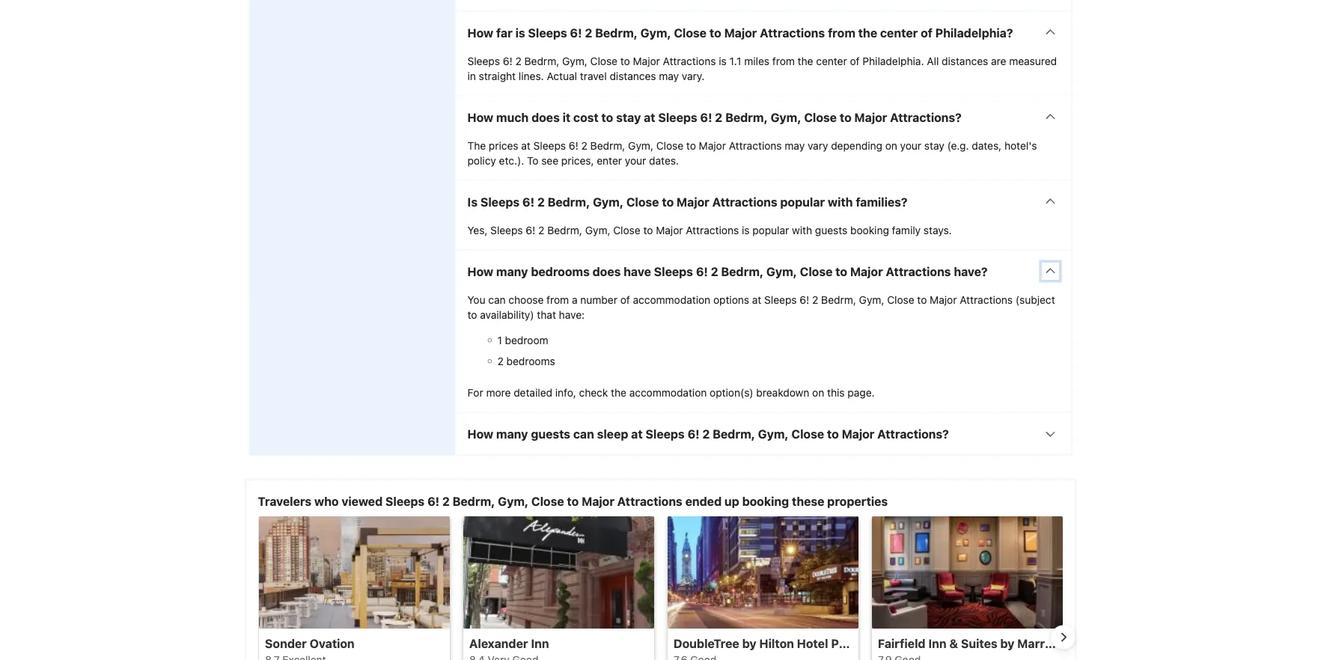 Task type: locate. For each thing, give the bounding box(es) containing it.
how many bedrooms does have sleeps 6! 2 bedrm, gym, close to major attractions have?
[[468, 264, 988, 279]]

from inside dropdown button
[[828, 25, 856, 40]]

the up philadelphia.
[[859, 25, 878, 40]]

your right enter
[[625, 154, 647, 167]]

1 horizontal spatial may
[[785, 139, 805, 152]]

0 vertical spatial the
[[859, 25, 878, 40]]

on right depending on the right top of page
[[886, 139, 898, 152]]

region
[[246, 516, 1076, 661]]

does inside how many bedrooms does have sleeps 6! 2 bedrm, gym, close to major attractions have? dropdown button
[[593, 264, 621, 279]]

6! down vary.
[[701, 110, 713, 124]]

2 vertical spatial of
[[621, 294, 630, 306]]

0 vertical spatial many
[[497, 264, 528, 279]]

city
[[948, 637, 971, 651]]

major inside how many guests can sleep at sleeps 6! 2 bedrm, gym, close to major attractions? dropdown button
[[842, 427, 875, 441]]

0 horizontal spatial booking
[[743, 494, 790, 508]]

sleeps right have at the top left of page
[[654, 264, 693, 279]]

popular down is sleeps 6! 2 bedrm, gym, close to major attractions popular with families? dropdown button
[[753, 224, 790, 236]]

4 how from the top
[[468, 427, 494, 441]]

1 vertical spatial distances
[[610, 70, 656, 82]]

on inside 'the prices at sleeps 6! 2 bedrm, gym, close to major attractions may vary depending on your stay (e.g. dates, hotel's policy etc.). to see prices, enter your dates.'
[[886, 139, 898, 152]]

stays.
[[924, 224, 952, 236]]

2 inside the how much does it cost to stay at sleeps 6! 2 bedrm, gym, close to major attractions? dropdown button
[[715, 110, 723, 124]]

of for philadelphia?
[[921, 25, 933, 40]]

bedrooms down bedroom
[[507, 355, 556, 367]]

sonder ovation link
[[259, 516, 450, 661]]

1 horizontal spatial your
[[901, 139, 922, 152]]

2 horizontal spatial of
[[921, 25, 933, 40]]

stay inside 'the prices at sleeps 6! 2 bedrm, gym, close to major attractions may vary depending on your stay (e.g. dates, hotel's policy etc.). to see prices, enter your dates.'
[[925, 139, 945, 152]]

can up availability)
[[489, 294, 506, 306]]

all
[[927, 55, 939, 67]]

for more detailed info, check the accommodation option(s) breakdown on this page.
[[468, 386, 875, 399]]

the inside dropdown button
[[859, 25, 878, 40]]

region containing sonder ovation
[[246, 516, 1076, 661]]

major inside how many bedrooms does have sleeps 6! 2 bedrm, gym, close to major attractions have? dropdown button
[[851, 264, 883, 279]]

1 horizontal spatial guests
[[816, 224, 848, 236]]

close inside sleeps 6! 2 bedrm, gym, close to major attractions is 1.1 miles from the center of philadelphia. all distances are measured in straight lines. actual travel distances may vary.
[[591, 55, 618, 67]]

0 vertical spatial can
[[489, 294, 506, 306]]

1 many from the top
[[497, 264, 528, 279]]

availability)
[[480, 309, 534, 321]]

depending
[[831, 139, 883, 152]]

stay left (e.g.
[[925, 139, 945, 152]]

many for bedrooms
[[497, 264, 528, 279]]

attractions inside how many bedrooms does have sleeps 6! 2 bedrm, gym, close to major attractions have? dropdown button
[[886, 264, 952, 279]]

stay right cost
[[616, 110, 641, 124]]

1 vertical spatial with
[[792, 224, 813, 236]]

attractions? inside the how much does it cost to stay at sleeps 6! 2 bedrm, gym, close to major attractions? dropdown button
[[891, 110, 962, 124]]

0 horizontal spatial is
[[516, 25, 525, 40]]

1 horizontal spatial center
[[881, 25, 918, 40]]

guests inside dropdown button
[[531, 427, 571, 441]]

0 vertical spatial may
[[659, 70, 679, 82]]

how down the for
[[468, 427, 494, 441]]

major inside 'the prices at sleeps 6! 2 bedrm, gym, close to major attractions may vary depending on your stay (e.g. dates, hotel's policy etc.). to see prices, enter your dates.'
[[699, 139, 726, 152]]

the
[[859, 25, 878, 40], [798, 55, 814, 67], [611, 386, 627, 399]]

0 horizontal spatial of
[[621, 294, 630, 306]]

0 horizontal spatial does
[[532, 110, 560, 124]]

many up choose
[[497, 264, 528, 279]]

the right check at the bottom
[[611, 386, 627, 399]]

1 vertical spatial popular
[[753, 224, 790, 236]]

from for attractions
[[828, 25, 856, 40]]

is down is sleeps 6! 2 bedrm, gym, close to major attractions popular with families? dropdown button
[[742, 224, 750, 236]]

how up you
[[468, 264, 494, 279]]

6! up prices,
[[569, 139, 579, 152]]

these
[[792, 494, 825, 508]]

0 vertical spatial popular
[[781, 195, 825, 209]]

how up the
[[468, 110, 494, 124]]

accommodation
[[633, 294, 711, 306], [630, 386, 707, 399]]

dates.
[[649, 154, 679, 167]]

attractions down the how much does it cost to stay at sleeps 6! 2 bedrm, gym, close to major attractions? dropdown button at the top of the page
[[729, 139, 782, 152]]

bedrooms up a
[[531, 264, 590, 279]]

of up all
[[921, 25, 933, 40]]

doubletree
[[674, 637, 739, 651]]

6! down how many bedrooms does have sleeps 6! 2 bedrm, gym, close to major attractions have? dropdown button
[[800, 294, 810, 306]]

0 vertical spatial accommodation
[[633, 294, 711, 306]]

1 vertical spatial many
[[497, 427, 528, 441]]

1 vertical spatial stay
[[925, 139, 945, 152]]

0 horizontal spatial from
[[547, 294, 569, 306]]

can inside dropdown button
[[574, 427, 594, 441]]

many inside dropdown button
[[497, 264, 528, 279]]

stay
[[616, 110, 641, 124], [925, 139, 945, 152]]

at right options
[[753, 294, 762, 306]]

many inside dropdown button
[[497, 427, 528, 441]]

0 horizontal spatial stay
[[616, 110, 641, 124]]

bedrooms
[[531, 264, 590, 279], [507, 355, 556, 367]]

at inside 'the prices at sleeps 6! 2 bedrm, gym, close to major attractions may vary depending on your stay (e.g. dates, hotel's policy etc.). to see prices, enter your dates.'
[[521, 139, 531, 152]]

philadelphia.
[[863, 55, 925, 67]]

center
[[881, 25, 918, 40], [817, 55, 848, 67]]

to
[[710, 25, 722, 40], [621, 55, 630, 67], [602, 110, 614, 124], [840, 110, 852, 124], [687, 139, 696, 152], [662, 195, 674, 209], [644, 224, 653, 236], [836, 264, 848, 279], [918, 294, 927, 306], [468, 309, 477, 321], [827, 427, 839, 441], [567, 494, 579, 508]]

bedrm, inside sleeps 6! 2 bedrm, gym, close to major attractions is 1.1 miles from the center of philadelphia. all distances are measured in straight lines. actual travel distances may vary.
[[525, 55, 560, 67]]

1 vertical spatial may
[[785, 139, 805, 152]]

1 horizontal spatial the
[[798, 55, 814, 67]]

1 vertical spatial does
[[593, 264, 621, 279]]

0 vertical spatial with
[[828, 195, 853, 209]]

1 vertical spatial the
[[798, 55, 814, 67]]

1 vertical spatial bedrooms
[[507, 355, 556, 367]]

1 horizontal spatial distances
[[942, 55, 989, 67]]

accordion control element
[[455, 0, 1073, 456]]

of right number
[[621, 294, 630, 306]]

on left this
[[813, 386, 825, 399]]

6! inside sleeps 6! 2 bedrm, gym, close to major attractions is 1.1 miles from the center of philadelphia. all distances are measured in straight lines. actual travel distances may vary.
[[503, 55, 513, 67]]

is sleeps 6! 2 bedrm, gym, close to major attractions popular with families?
[[468, 195, 908, 209]]

at up the to
[[521, 139, 531, 152]]

how for how many guests can sleep at sleeps 6! 2 bedrm, gym, close to major attractions?
[[468, 427, 494, 441]]

6! up straight
[[503, 55, 513, 67]]

1 vertical spatial your
[[625, 154, 647, 167]]

is right far
[[516, 25, 525, 40]]

1 vertical spatial on
[[813, 386, 825, 399]]

on
[[886, 139, 898, 152], [813, 386, 825, 399]]

may inside 'the prices at sleeps 6! 2 bedrm, gym, close to major attractions may vary depending on your stay (e.g. dates, hotel's policy etc.). to see prices, enter your dates.'
[[785, 139, 805, 152]]

1 vertical spatial attractions?
[[878, 427, 950, 441]]

center up philadelphia.
[[881, 25, 918, 40]]

guests down info,
[[531, 427, 571, 441]]

straight
[[479, 70, 516, 82]]

(subject
[[1016, 294, 1056, 306]]

6! down for more detailed info, check the accommodation option(s) breakdown on this page.
[[688, 427, 700, 441]]

bedrooms inside dropdown button
[[531, 264, 590, 279]]

0 horizontal spatial distances
[[610, 70, 656, 82]]

2 many from the top
[[497, 427, 528, 441]]

2 horizontal spatial is
[[742, 224, 750, 236]]

sleeps 6! 2 bedrm, gym, close to major attractions is 1.1 miles from the center of philadelphia. all distances are measured in straight lines. actual travel distances may vary.
[[468, 55, 1058, 82]]

0 horizontal spatial may
[[659, 70, 679, 82]]

1 vertical spatial booking
[[743, 494, 790, 508]]

of
[[921, 25, 933, 40], [850, 55, 860, 67], [621, 294, 630, 306]]

sleeps right viewed on the left bottom
[[386, 494, 425, 508]]

6!
[[570, 25, 582, 40], [503, 55, 513, 67], [701, 110, 713, 124], [569, 139, 579, 152], [523, 195, 535, 209], [526, 224, 536, 236], [696, 264, 708, 279], [800, 294, 810, 306], [688, 427, 700, 441], [428, 494, 440, 508]]

1 vertical spatial center
[[817, 55, 848, 67]]

1 vertical spatial can
[[574, 427, 594, 441]]

your left (e.g.
[[901, 139, 922, 152]]

1 horizontal spatial stay
[[925, 139, 945, 152]]

alexander inn
[[469, 637, 549, 651]]

0 vertical spatial stay
[[616, 110, 641, 124]]

sleeps inside sleeps 6! 2 bedrm, gym, close to major attractions is 1.1 miles from the center of philadelphia. all distances are measured in straight lines. actual travel distances may vary.
[[468, 55, 500, 67]]

can left "sleep"
[[574, 427, 594, 441]]

2 horizontal spatial the
[[859, 25, 878, 40]]

the right miles
[[798, 55, 814, 67]]

sleeps down how many bedrooms does have sleeps 6! 2 bedrm, gym, close to major attractions have? dropdown button
[[765, 294, 797, 306]]

is
[[516, 25, 525, 40], [719, 55, 727, 67], [742, 224, 750, 236]]

1 horizontal spatial of
[[850, 55, 860, 67]]

close
[[674, 25, 707, 40], [591, 55, 618, 67], [805, 110, 837, 124], [657, 139, 684, 152], [627, 195, 659, 209], [614, 224, 641, 236], [800, 264, 833, 279], [888, 294, 915, 306], [792, 427, 825, 441], [532, 494, 564, 508]]

2 inside you can choose from a number of accommodation options at sleeps 6! 2 bedrm, gym, close to major attractions (subject to availability) that have:
[[813, 294, 819, 306]]

0 vertical spatial is
[[516, 25, 525, 40]]

popular down vary
[[781, 195, 825, 209]]

is left 1.1
[[719, 55, 727, 67]]

1 how from the top
[[468, 25, 494, 40]]

2 inside 'the prices at sleeps 6! 2 bedrm, gym, close to major attractions may vary depending on your stay (e.g. dates, hotel's policy etc.). to see prices, enter your dates.'
[[582, 139, 588, 152]]

1 vertical spatial is
[[719, 55, 727, 67]]

enter
[[597, 154, 622, 167]]

6! down "yes, sleeps 6! 2 bedrm, gym, close to major attractions is popular with guests booking family stays."
[[696, 264, 708, 279]]

0 vertical spatial does
[[532, 110, 560, 124]]

6! inside 'the prices at sleeps 6! 2 bedrm, gym, close to major attractions may vary depending on your stay (e.g. dates, hotel's policy etc.). to see prices, enter your dates.'
[[569, 139, 579, 152]]

yes, sleeps 6! 2 bedrm, gym, close to major attractions is popular with guests booking family stays.
[[468, 224, 952, 236]]

bedrm, inside the how far is sleeps 6! 2 bedrm, gym, close to major attractions from the center of philadelphia? dropdown button
[[595, 25, 638, 40]]

2 vertical spatial the
[[611, 386, 627, 399]]

2 horizontal spatial from
[[828, 25, 856, 40]]

vary
[[808, 139, 829, 152]]

accommodation up how many guests can sleep at sleeps 6! 2 bedrm, gym, close to major attractions?
[[630, 386, 707, 399]]

6! right viewed on the left bottom
[[428, 494, 440, 508]]

does up number
[[593, 264, 621, 279]]

attractions inside you can choose from a number of accommodation options at sleeps 6! 2 bedrm, gym, close to major attractions (subject to availability) that have:
[[960, 294, 1013, 306]]

attractions up miles
[[760, 25, 825, 40]]

center inside sleeps 6! 2 bedrm, gym, close to major attractions is 1.1 miles from the center of philadelphia. all distances are measured in straight lines. actual travel distances may vary.
[[817, 55, 848, 67]]

many down more
[[497, 427, 528, 441]]

2 inside sleeps 6! 2 bedrm, gym, close to major attractions is 1.1 miles from the center of philadelphia. all distances are measured in straight lines. actual travel distances may vary.
[[516, 55, 522, 67]]

2
[[585, 25, 593, 40], [516, 55, 522, 67], [715, 110, 723, 124], [582, 139, 588, 152], [538, 195, 545, 209], [539, 224, 545, 236], [711, 264, 719, 279], [813, 294, 819, 306], [498, 355, 504, 367], [703, 427, 710, 441], [443, 494, 450, 508]]

center inside dropdown button
[[881, 25, 918, 40]]

how inside dropdown button
[[468, 264, 494, 279]]

yes,
[[468, 224, 488, 236]]

0 vertical spatial from
[[828, 25, 856, 40]]

0 vertical spatial attractions?
[[891, 110, 962, 124]]

the inside sleeps 6! 2 bedrm, gym, close to major attractions is 1.1 miles from the center of philadelphia. all distances are measured in straight lines. actual travel distances may vary.
[[798, 55, 814, 67]]

sleeps up in
[[468, 55, 500, 67]]

page.
[[848, 386, 875, 399]]

does
[[532, 110, 560, 124], [593, 264, 621, 279]]

close inside 'the prices at sleeps 6! 2 bedrm, gym, close to major attractions may vary depending on your stay (e.g. dates, hotel's policy etc.). to see prices, enter your dates.'
[[657, 139, 684, 152]]

popular
[[781, 195, 825, 209], [753, 224, 790, 236]]

bedrm, inside you can choose from a number of accommodation options at sleeps 6! 2 bedrm, gym, close to major attractions (subject to availability) that have:
[[822, 294, 857, 306]]

center for philadelphia?
[[881, 25, 918, 40]]

2 bedrooms
[[498, 355, 556, 367]]

distances right travel
[[610, 70, 656, 82]]

how
[[468, 25, 494, 40], [468, 110, 494, 124], [468, 264, 494, 279], [468, 427, 494, 441]]

attractions inside the how far is sleeps 6! 2 bedrm, gym, close to major attractions from the center of philadelphia? dropdown button
[[760, 25, 825, 40]]

measured
[[1010, 55, 1058, 67]]

may inside sleeps 6! 2 bedrm, gym, close to major attractions is 1.1 miles from the center of philadelphia. all distances are measured in straight lines. actual travel distances may vary.
[[659, 70, 679, 82]]

1 vertical spatial of
[[850, 55, 860, 67]]

how many guests can sleep at sleeps 6! 2 bedrm, gym, close to major attractions? button
[[456, 413, 1072, 455]]

distances down philadelphia?
[[942, 55, 989, 67]]

1 vertical spatial accommodation
[[630, 386, 707, 399]]

0 horizontal spatial center
[[817, 55, 848, 67]]

of inside you can choose from a number of accommodation options at sleeps 6! 2 bedrm, gym, close to major attractions (subject to availability) that have:
[[621, 294, 630, 306]]

1 horizontal spatial booking
[[851, 224, 890, 236]]

attractions up "yes, sleeps 6! 2 bedrm, gym, close to major attractions is popular with guests booking family stays."
[[713, 195, 778, 209]]

close inside you can choose from a number of accommodation options at sleeps 6! 2 bedrm, gym, close to major attractions (subject to availability) that have:
[[888, 294, 915, 306]]

alexander inn link
[[463, 516, 654, 661]]

does left it
[[532, 110, 560, 124]]

booking inside accordion control element
[[851, 224, 890, 236]]

from
[[828, 25, 856, 40], [773, 55, 795, 67], [547, 294, 569, 306]]

attractions down family
[[886, 264, 952, 279]]

of inside the how far is sleeps 6! 2 bedrm, gym, close to major attractions from the center of philadelphia? dropdown button
[[921, 25, 933, 40]]

bedrm, inside the how much does it cost to stay at sleeps 6! 2 bedrm, gym, close to major attractions? dropdown button
[[726, 110, 768, 124]]

gym,
[[641, 25, 672, 40], [562, 55, 588, 67], [771, 110, 802, 124], [628, 139, 654, 152], [593, 195, 624, 209], [585, 224, 611, 236], [767, 264, 798, 279], [860, 294, 885, 306], [758, 427, 789, 441], [498, 494, 529, 508]]

bedrm,
[[595, 25, 638, 40], [525, 55, 560, 67], [726, 110, 768, 124], [591, 139, 626, 152], [548, 195, 590, 209], [548, 224, 583, 236], [722, 264, 764, 279], [822, 294, 857, 306], [713, 427, 756, 441], [453, 494, 495, 508]]

with down is sleeps 6! 2 bedrm, gym, close to major attractions popular with families? dropdown button
[[792, 224, 813, 236]]

at right "sleep"
[[631, 427, 643, 441]]

your
[[901, 139, 922, 152], [625, 154, 647, 167]]

booking down families? on the top right of page
[[851, 224, 890, 236]]

from inside sleeps 6! 2 bedrm, gym, close to major attractions is 1.1 miles from the center of philadelphia. all distances are measured in straight lines. actual travel distances may vary.
[[773, 55, 795, 67]]

1 horizontal spatial does
[[593, 264, 621, 279]]

how left far
[[468, 25, 494, 40]]

0 vertical spatial guests
[[816, 224, 848, 236]]

0 vertical spatial booking
[[851, 224, 890, 236]]

of inside sleeps 6! 2 bedrm, gym, close to major attractions is 1.1 miles from the center of philadelphia. all distances are measured in straight lines. actual travel distances may vary.
[[850, 55, 860, 67]]

1 horizontal spatial with
[[828, 195, 853, 209]]

distances
[[942, 55, 989, 67], [610, 70, 656, 82]]

to
[[527, 154, 539, 167]]

0 horizontal spatial can
[[489, 294, 506, 306]]

the for miles
[[798, 55, 814, 67]]

with left families? on the top right of page
[[828, 195, 853, 209]]

you
[[468, 294, 486, 306]]

0 vertical spatial your
[[901, 139, 922, 152]]

booking right up
[[743, 494, 790, 508]]

0 vertical spatial center
[[881, 25, 918, 40]]

many
[[497, 264, 528, 279], [497, 427, 528, 441]]

0 vertical spatial on
[[886, 139, 898, 152]]

sleeps inside 'the prices at sleeps 6! 2 bedrm, gym, close to major attractions may vary depending on your stay (e.g. dates, hotel's policy etc.). to see prices, enter your dates.'
[[534, 139, 566, 152]]

1 horizontal spatial is
[[719, 55, 727, 67]]

attractions?
[[891, 110, 962, 124], [878, 427, 950, 441]]

does inside the how much does it cost to stay at sleeps 6! 2 bedrm, gym, close to major attractions? dropdown button
[[532, 110, 560, 124]]

at inside how many guests can sleep at sleeps 6! 2 bedrm, gym, close to major attractions? dropdown button
[[631, 427, 643, 441]]

0 vertical spatial of
[[921, 25, 933, 40]]

doubletree by hilton hotel philadelphia center city
[[674, 637, 971, 651]]

bedrm, inside is sleeps 6! 2 bedrm, gym, close to major attractions popular with families? dropdown button
[[548, 195, 590, 209]]

may left vary.
[[659, 70, 679, 82]]

2 how from the top
[[468, 110, 494, 124]]

attractions up vary.
[[663, 55, 716, 67]]

2 vertical spatial from
[[547, 294, 569, 306]]

sleeps up see
[[534, 139, 566, 152]]

travelers
[[258, 494, 312, 508]]

1 vertical spatial guests
[[531, 427, 571, 441]]

1 horizontal spatial on
[[886, 139, 898, 152]]

6! inside dropdown button
[[696, 264, 708, 279]]

major
[[725, 25, 757, 40], [633, 55, 660, 67], [855, 110, 888, 124], [699, 139, 726, 152], [677, 195, 710, 209], [656, 224, 683, 236], [851, 264, 883, 279], [930, 294, 957, 306], [842, 427, 875, 441], [582, 494, 615, 508]]

at inside you can choose from a number of accommodation options at sleeps 6! 2 bedrm, gym, close to major attractions (subject to availability) that have:
[[753, 294, 762, 306]]

center left philadelphia.
[[817, 55, 848, 67]]

the for attractions
[[859, 25, 878, 40]]

1 vertical spatial from
[[773, 55, 795, 67]]

of left philadelphia.
[[850, 55, 860, 67]]

0 horizontal spatial guests
[[531, 427, 571, 441]]

3 how from the top
[[468, 264, 494, 279]]

attractions inside 'the prices at sleeps 6! 2 bedrm, gym, close to major attractions may vary depending on your stay (e.g. dates, hotel's policy etc.). to see prices, enter your dates.'
[[729, 139, 782, 152]]

1 horizontal spatial from
[[773, 55, 795, 67]]

attractions down "have?"
[[960, 294, 1013, 306]]

guests down is sleeps 6! 2 bedrm, gym, close to major attractions popular with families? dropdown button
[[816, 224, 848, 236]]

sleeps inside you can choose from a number of accommodation options at sleeps 6! 2 bedrm, gym, close to major attractions (subject to availability) that have:
[[765, 294, 797, 306]]

may left vary
[[785, 139, 805, 152]]

0 vertical spatial bedrooms
[[531, 264, 590, 279]]

attractions down is sleeps 6! 2 bedrm, gym, close to major attractions popular with families?
[[686, 224, 739, 236]]

with
[[828, 195, 853, 209], [792, 224, 813, 236]]

how for how far is sleeps 6! 2 bedrm, gym, close to major attractions from the center of philadelphia?
[[468, 25, 494, 40]]

1 horizontal spatial can
[[574, 427, 594, 441]]

accommodation inside you can choose from a number of accommodation options at sleeps 6! 2 bedrm, gym, close to major attractions (subject to availability) that have:
[[633, 294, 711, 306]]

at up dates.
[[644, 110, 656, 124]]

accommodation down have at the top left of page
[[633, 294, 711, 306]]



Task type: describe. For each thing, give the bounding box(es) containing it.
gym, inside dropdown button
[[767, 264, 798, 279]]

is
[[468, 195, 478, 209]]

6! down the to
[[523, 195, 535, 209]]

attractions? inside how many guests can sleep at sleeps 6! 2 bedrm, gym, close to major attractions? dropdown button
[[878, 427, 950, 441]]

6! inside you can choose from a number of accommodation options at sleeps 6! 2 bedrm, gym, close to major attractions (subject to availability) that have:
[[800, 294, 810, 306]]

hotel's
[[1005, 139, 1038, 152]]

0 horizontal spatial on
[[813, 386, 825, 399]]

sleeps down for more detailed info, check the accommodation option(s) breakdown on this page.
[[646, 427, 685, 441]]

you can choose from a number of accommodation options at sleeps 6! 2 bedrm, gym, close to major attractions (subject to availability) that have:
[[468, 294, 1056, 321]]

many for guests
[[497, 427, 528, 441]]

hilton
[[759, 637, 794, 651]]

lines.
[[519, 70, 544, 82]]

how much does it cost to stay at sleeps 6! 2 bedrm, gym, close to major attractions?
[[468, 110, 962, 124]]

6! up actual
[[570, 25, 582, 40]]

0 vertical spatial distances
[[942, 55, 989, 67]]

how many guests can sleep at sleeps 6! 2 bedrm, gym, close to major attractions?
[[468, 427, 950, 441]]

(e.g.
[[948, 139, 970, 152]]

sleep
[[597, 427, 629, 441]]

check
[[579, 386, 608, 399]]

family
[[892, 224, 921, 236]]

major inside the how much does it cost to stay at sleeps 6! 2 bedrm, gym, close to major attractions? dropdown button
[[855, 110, 888, 124]]

attractions inside is sleeps 6! 2 bedrm, gym, close to major attractions popular with families? dropdown button
[[713, 195, 778, 209]]

ended
[[686, 494, 722, 508]]

sleeps inside dropdown button
[[654, 264, 693, 279]]

to inside sleeps 6! 2 bedrm, gym, close to major attractions is 1.1 miles from the center of philadelphia. all distances are measured in straight lines. actual travel distances may vary.
[[621, 55, 630, 67]]

1
[[498, 334, 502, 346]]

philadelphia?
[[936, 25, 1014, 40]]

stay inside the how much does it cost to stay at sleeps 6! 2 bedrm, gym, close to major attractions? dropdown button
[[616, 110, 641, 124]]

0 horizontal spatial with
[[792, 224, 813, 236]]

sleeps right yes, in the top left of the page
[[491, 224, 523, 236]]

sonder ovation
[[265, 637, 354, 651]]

info,
[[556, 386, 576, 399]]

inn
[[531, 637, 549, 651]]

how many bedrooms does have sleeps 6! 2 bedrm, gym, close to major attractions have? button
[[456, 250, 1072, 292]]

have:
[[559, 309, 585, 321]]

for
[[468, 386, 484, 399]]

it
[[563, 110, 571, 124]]

prices
[[489, 139, 519, 152]]

the
[[468, 139, 486, 152]]

viewed
[[342, 494, 383, 508]]

a
[[572, 294, 578, 306]]

is inside dropdown button
[[516, 25, 525, 40]]

in
[[468, 70, 476, 82]]

from inside you can choose from a number of accommodation options at sleeps 6! 2 bedrm, gym, close to major attractions (subject to availability) that have:
[[547, 294, 569, 306]]

detailed
[[514, 386, 553, 399]]

etc.).
[[499, 154, 524, 167]]

with inside dropdown button
[[828, 195, 853, 209]]

is inside sleeps 6! 2 bedrm, gym, close to major attractions is 1.1 miles from the center of philadelphia. all distances are measured in straight lines. actual travel distances may vary.
[[719, 55, 727, 67]]

close inside dropdown button
[[800, 264, 833, 279]]

to inside 'the prices at sleeps 6! 2 bedrm, gym, close to major attractions may vary depending on your stay (e.g. dates, hotel's policy etc.). to see prices, enter your dates.'
[[687, 139, 696, 152]]

attractions left ended
[[618, 494, 683, 508]]

0 horizontal spatial the
[[611, 386, 627, 399]]

at inside the how much does it cost to stay at sleeps 6! 2 bedrm, gym, close to major attractions? dropdown button
[[644, 110, 656, 124]]

how for how many bedrooms does have sleeps 6! 2 bedrm, gym, close to major attractions have?
[[468, 264, 494, 279]]

cost
[[574, 110, 599, 124]]

philadelphia
[[831, 637, 902, 651]]

how far is sleeps 6! 2 bedrm, gym, close to major attractions from the center of philadelphia?
[[468, 25, 1014, 40]]

much
[[497, 110, 529, 124]]

2 inside how many guests can sleep at sleeps 6! 2 bedrm, gym, close to major attractions? dropdown button
[[703, 427, 710, 441]]

from for miles
[[773, 55, 795, 67]]

properties
[[828, 494, 888, 508]]

alexander
[[469, 637, 528, 651]]

number
[[581, 294, 618, 306]]

sleeps right far
[[528, 25, 567, 40]]

are
[[992, 55, 1007, 67]]

see
[[542, 154, 559, 167]]

more
[[486, 386, 511, 399]]

major inside is sleeps 6! 2 bedrm, gym, close to major attractions popular with families? dropdown button
[[677, 195, 710, 209]]

up
[[725, 494, 740, 508]]

travel
[[580, 70, 607, 82]]

0 horizontal spatial your
[[625, 154, 647, 167]]

2 vertical spatial is
[[742, 224, 750, 236]]

2 inside how many bedrooms does have sleeps 6! 2 bedrm, gym, close to major attractions have? dropdown button
[[711, 264, 719, 279]]

prices,
[[562, 154, 594, 167]]

major inside sleeps 6! 2 bedrm, gym, close to major attractions is 1.1 miles from the center of philadelphia. all distances are measured in straight lines. actual travel distances may vary.
[[633, 55, 660, 67]]

bedrm, inside 'the prices at sleeps 6! 2 bedrm, gym, close to major attractions may vary depending on your stay (e.g. dates, hotel's policy etc.). to see prices, enter your dates.'
[[591, 139, 626, 152]]

who
[[314, 494, 339, 508]]

booking for these
[[743, 494, 790, 508]]

bedrm, inside how many guests can sleep at sleeps 6! 2 bedrm, gym, close to major attractions? dropdown button
[[713, 427, 756, 441]]

that
[[537, 309, 556, 321]]

is sleeps 6! 2 bedrm, gym, close to major attractions popular with families? button
[[456, 181, 1072, 223]]

can inside you can choose from a number of accommodation options at sleeps 6! 2 bedrm, gym, close to major attractions (subject to availability) that have:
[[489, 294, 506, 306]]

2 inside the how far is sleeps 6! 2 bedrm, gym, close to major attractions from the center of philadelphia? dropdown button
[[585, 25, 593, 40]]

options
[[714, 294, 750, 306]]

dates,
[[972, 139, 1002, 152]]

attractions inside sleeps 6! 2 bedrm, gym, close to major attractions is 1.1 miles from the center of philadelphia. all distances are measured in straight lines. actual travel distances may vary.
[[663, 55, 716, 67]]

1 bedroom
[[498, 334, 549, 346]]

major inside you can choose from a number of accommodation options at sleeps 6! 2 bedrm, gym, close to major attractions (subject to availability) that have:
[[930, 294, 957, 306]]

policy
[[468, 154, 496, 167]]

how for how much does it cost to stay at sleeps 6! 2 bedrm, gym, close to major attractions?
[[468, 110, 494, 124]]

families?
[[856, 195, 908, 209]]

option(s)
[[710, 386, 754, 399]]

sleeps right is
[[481, 195, 520, 209]]

vary.
[[682, 70, 705, 82]]

gym, inside you can choose from a number of accommodation options at sleeps 6! 2 bedrm, gym, close to major attractions (subject to availability) that have:
[[860, 294, 885, 306]]

6! right yes, in the top left of the page
[[526, 224, 536, 236]]

1.1
[[730, 55, 742, 67]]

gym, inside 'the prices at sleeps 6! 2 bedrm, gym, close to major attractions may vary depending on your stay (e.g. dates, hotel's policy etc.). to see prices, enter your dates.'
[[628, 139, 654, 152]]

choose
[[509, 294, 544, 306]]

to inside dropdown button
[[836, 264, 848, 279]]

popular inside is sleeps 6! 2 bedrm, gym, close to major attractions popular with families? dropdown button
[[781, 195, 825, 209]]

this
[[828, 386, 845, 399]]

have?
[[954, 264, 988, 279]]

center
[[905, 637, 945, 651]]

breakdown
[[757, 386, 810, 399]]

far
[[497, 25, 513, 40]]

actual
[[547, 70, 577, 82]]

bedrm, inside how many bedrooms does have sleeps 6! 2 bedrm, gym, close to major attractions have? dropdown button
[[722, 264, 764, 279]]

have
[[624, 264, 651, 279]]

2 inside is sleeps 6! 2 bedrm, gym, close to major attractions popular with families? dropdown button
[[538, 195, 545, 209]]

center for philadelphia.
[[817, 55, 848, 67]]

major inside the how far is sleeps 6! 2 bedrm, gym, close to major attractions from the center of philadelphia? dropdown button
[[725, 25, 757, 40]]

doubletree by hilton hotel philadelphia center city link
[[668, 516, 971, 661]]

the prices at sleeps 6! 2 bedrm, gym, close to major attractions may vary depending on your stay (e.g. dates, hotel's policy etc.). to see prices, enter your dates.
[[468, 139, 1038, 167]]

of for philadelphia.
[[850, 55, 860, 67]]

gym, inside sleeps 6! 2 bedrm, gym, close to major attractions is 1.1 miles from the center of philadelphia. all distances are measured in straight lines. actual travel distances may vary.
[[562, 55, 588, 67]]

booking for family
[[851, 224, 890, 236]]

how far is sleeps 6! 2 bedrm, gym, close to major attractions from the center of philadelphia? button
[[456, 12, 1072, 54]]

travelers who viewed sleeps 6! 2 bedrm, gym, close to major attractions ended up booking these properties
[[258, 494, 888, 508]]

miles
[[745, 55, 770, 67]]

sonder
[[265, 637, 307, 651]]

hotel
[[797, 637, 828, 651]]

sleeps down vary.
[[659, 110, 698, 124]]

by
[[742, 637, 757, 651]]

how much does it cost to stay at sleeps 6! 2 bedrm, gym, close to major attractions? button
[[456, 96, 1072, 138]]

ovation
[[309, 637, 354, 651]]

bedroom
[[505, 334, 549, 346]]



Task type: vqa. For each thing, say whether or not it's contained in the screenshot.
page.
yes



